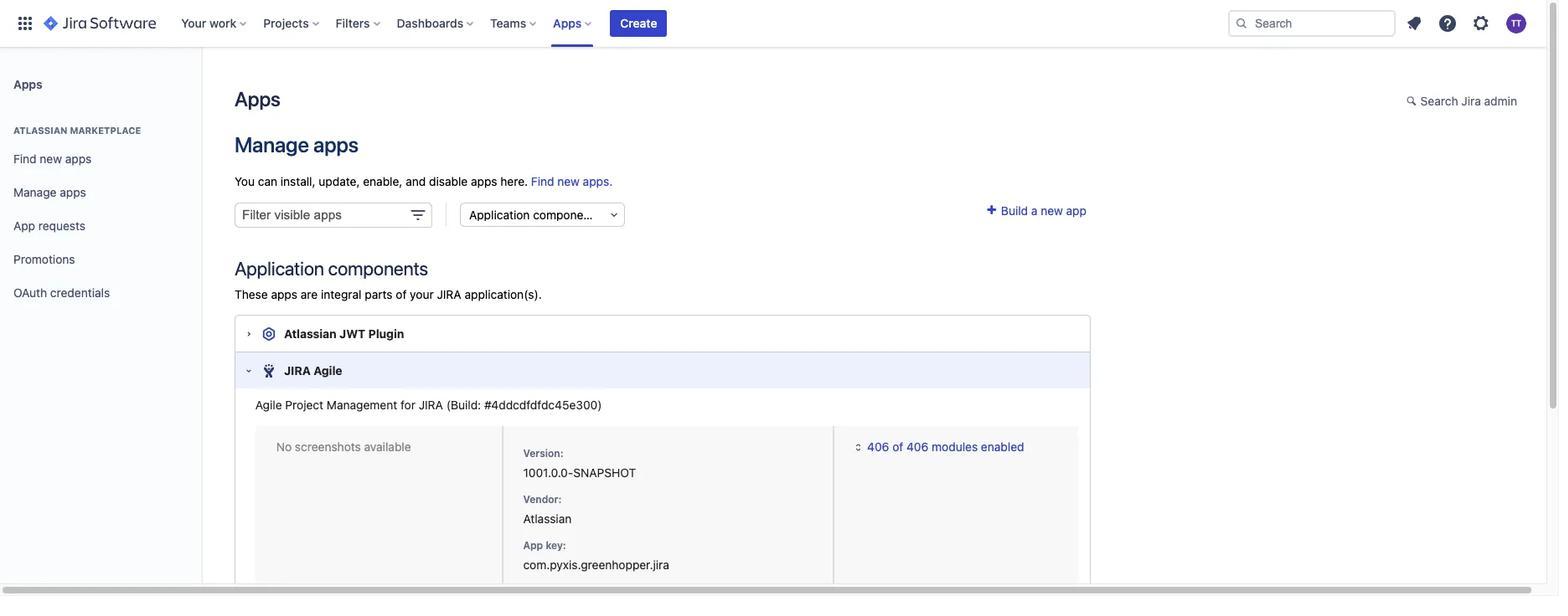 Task type: locate. For each thing, give the bounding box(es) containing it.
0 vertical spatial new
[[40, 151, 62, 166]]

0 vertical spatial app
[[13, 218, 35, 233]]

no
[[276, 440, 292, 455]]

components
[[533, 208, 601, 222], [328, 258, 428, 280]]

1 vertical spatial manage apps
[[13, 185, 86, 199]]

atlassian marketplace group
[[7, 107, 194, 315]]

agile
[[314, 364, 342, 378], [255, 398, 282, 413]]

components up parts
[[328, 258, 428, 280]]

1 vertical spatial small image
[[985, 204, 998, 217]]

1 horizontal spatial app
[[523, 540, 543, 553]]

marketplace
[[70, 125, 141, 136]]

app left key:
[[523, 540, 543, 553]]

1 horizontal spatial new
[[558, 175, 580, 189]]

search
[[1421, 94, 1459, 108]]

1 vertical spatial of
[[893, 440, 904, 455]]

new right a
[[1041, 204, 1064, 218]]

atlassian
[[13, 125, 68, 136], [284, 327, 337, 341], [523, 512, 572, 527]]

screenshots
[[295, 440, 361, 455]]

oauth
[[13, 286, 47, 300]]

find inside atlassian marketplace "group"
[[13, 151, 37, 166]]

banner
[[0, 0, 1547, 47]]

key:
[[546, 540, 566, 553]]

(build:
[[447, 398, 481, 413]]

small image left search
[[1407, 95, 1421, 108]]

project
[[285, 398, 324, 413]]

apps
[[313, 132, 359, 157], [65, 151, 92, 166], [471, 175, 498, 189], [60, 185, 86, 199], [271, 288, 298, 302]]

teams button
[[485, 10, 543, 37]]

apps
[[553, 16, 582, 30], [13, 77, 42, 91], [235, 87, 281, 111]]

0 vertical spatial find
[[13, 151, 37, 166]]

create button
[[611, 10, 668, 37]]

promotions
[[13, 252, 75, 266]]

1 horizontal spatial agile
[[314, 364, 342, 378]]

1 vertical spatial manage
[[13, 185, 57, 199]]

1 horizontal spatial manage apps
[[235, 132, 359, 157]]

sidebar navigation image
[[183, 67, 220, 101]]

atlassian link
[[523, 512, 572, 527]]

can
[[258, 175, 278, 189]]

application up these
[[235, 258, 324, 280]]

0 horizontal spatial of
[[396, 288, 407, 302]]

1 vertical spatial application components
[[235, 258, 428, 280]]

snapshot
[[574, 466, 636, 481]]

2 horizontal spatial atlassian
[[523, 512, 572, 527]]

banner containing your work
[[0, 0, 1547, 47]]

0 horizontal spatial application
[[235, 258, 324, 280]]

agile left project
[[255, 398, 282, 413]]

of left modules
[[893, 440, 904, 455]]

0 horizontal spatial small image
[[985, 204, 998, 217]]

atlassian for atlassian jwt plugin
[[284, 327, 337, 341]]

manage apps
[[235, 132, 359, 157], [13, 185, 86, 199]]

agile down atlassian jwt plugin on the left of the page
[[314, 364, 342, 378]]

your work button
[[176, 10, 253, 37]]

atlassian down vendor:
[[523, 512, 572, 527]]

406 of 406 modules enabled link
[[853, 440, 1025, 455]]

application
[[469, 208, 530, 222], [235, 258, 324, 280]]

small image inside the search jira admin link
[[1407, 95, 1421, 108]]

enable,
[[363, 175, 403, 189]]

notifications image
[[1405, 13, 1425, 34]]

are
[[301, 288, 318, 302]]

filters button
[[331, 10, 387, 37]]

jira up project
[[284, 364, 311, 378]]

new down atlassian marketplace
[[40, 151, 62, 166]]

app left requests
[[13, 218, 35, 233]]

of left your
[[396, 288, 407, 302]]

app for app requests
[[13, 218, 35, 233]]

1 horizontal spatial small image
[[1407, 95, 1421, 108]]

0 horizontal spatial manage apps
[[13, 185, 86, 199]]

2 vertical spatial new
[[1041, 204, 1064, 218]]

components down find new apps. link
[[533, 208, 601, 222]]

version: 1001.0.0-snapshot
[[523, 448, 636, 481]]

1 horizontal spatial manage
[[235, 132, 309, 157]]

projects
[[263, 16, 309, 30]]

0 horizontal spatial atlassian
[[13, 125, 68, 136]]

None field
[[235, 203, 433, 228]]

a
[[1032, 204, 1038, 218]]

atlassian up find new apps
[[13, 125, 68, 136]]

find down atlassian marketplace
[[13, 151, 37, 166]]

application down the here.
[[469, 208, 530, 222]]

0 vertical spatial atlassian
[[13, 125, 68, 136]]

app
[[13, 218, 35, 233], [523, 540, 543, 553]]

1 vertical spatial atlassian
[[284, 327, 337, 341]]

of
[[396, 288, 407, 302], [893, 440, 904, 455]]

small image
[[1407, 95, 1421, 108], [985, 204, 998, 217]]

you can install, update, enable, and disable apps here. find new apps.
[[235, 175, 613, 189]]

manage up the can
[[235, 132, 309, 157]]

2 horizontal spatial new
[[1041, 204, 1064, 218]]

com.pyxis.greenhopper.jira
[[523, 558, 670, 573]]

1 horizontal spatial application components
[[469, 208, 601, 222]]

app inside app requests link
[[13, 218, 35, 233]]

application components up integral
[[235, 258, 428, 280]]

you
[[235, 175, 255, 189]]

available
[[364, 440, 411, 455]]

manage apps up app requests
[[13, 185, 86, 199]]

manage
[[235, 132, 309, 157], [13, 185, 57, 199]]

0 horizontal spatial find
[[13, 151, 37, 166]]

1 vertical spatial agile
[[255, 398, 282, 413]]

2 406 from the left
[[907, 440, 929, 455]]

1 vertical spatial new
[[558, 175, 580, 189]]

new
[[40, 151, 62, 166], [558, 175, 580, 189], [1041, 204, 1064, 218]]

small image inside build a new app link
[[985, 204, 998, 217]]

atlassian up jira agile
[[284, 327, 337, 341]]

0 vertical spatial application components
[[469, 208, 601, 222]]

app inside the app key: com.pyxis.greenhopper.jira
[[523, 540, 543, 553]]

0 horizontal spatial manage
[[13, 185, 57, 199]]

application components
[[469, 208, 601, 222], [235, 258, 428, 280]]

manage apps up the install,
[[235, 132, 359, 157]]

1 horizontal spatial 406
[[907, 440, 929, 455]]

build
[[1002, 204, 1029, 218]]

small image left build
[[985, 204, 998, 217]]

0 vertical spatial application
[[469, 208, 530, 222]]

new left apps.
[[558, 175, 580, 189]]

agile project management for jira (build: #4ddcdfdfdc45e300)
[[255, 398, 602, 413]]

0 horizontal spatial components
[[328, 258, 428, 280]]

and
[[406, 175, 426, 189]]

apps right teams dropdown button
[[553, 16, 582, 30]]

0 horizontal spatial new
[[40, 151, 62, 166]]

apps right sidebar navigation "icon"
[[235, 87, 281, 111]]

1 horizontal spatial find
[[531, 175, 555, 189]]

jira software image
[[44, 13, 156, 34], [44, 13, 156, 34]]

atlassian inside "group"
[[13, 125, 68, 136]]

0 horizontal spatial agile
[[255, 398, 282, 413]]

app
[[1067, 204, 1087, 218]]

update,
[[319, 175, 360, 189]]

0 horizontal spatial 406
[[868, 440, 890, 455]]

find right the here.
[[531, 175, 555, 189]]

projects button
[[258, 10, 326, 37]]

apps.
[[583, 175, 613, 189]]

0 vertical spatial components
[[533, 208, 601, 222]]

find
[[13, 151, 37, 166], [531, 175, 555, 189]]

for
[[401, 398, 416, 413]]

application(s).
[[465, 288, 542, 302]]

apps down appswitcher icon
[[13, 77, 42, 91]]

jira
[[437, 288, 462, 302], [284, 364, 311, 378], [419, 398, 443, 413]]

disable
[[429, 175, 468, 189]]

apps down atlassian marketplace
[[65, 151, 92, 166]]

2 vertical spatial atlassian
[[523, 512, 572, 527]]

jira right your
[[437, 288, 462, 302]]

1 horizontal spatial atlassian
[[284, 327, 337, 341]]

version:
[[523, 448, 564, 460]]

small image for search jira admin
[[1407, 95, 1421, 108]]

0 vertical spatial small image
[[1407, 95, 1421, 108]]

these
[[235, 288, 268, 302]]

Search field
[[1229, 10, 1397, 37]]

2 horizontal spatial apps
[[553, 16, 582, 30]]

application components down the here.
[[469, 208, 601, 222]]

apps left the here.
[[471, 175, 498, 189]]

help image
[[1438, 13, 1459, 34]]

2 vertical spatial jira
[[419, 398, 443, 413]]

1 vertical spatial app
[[523, 540, 543, 553]]

integral
[[321, 288, 362, 302]]

atlassian for atlassian marketplace
[[13, 125, 68, 136]]

0 vertical spatial manage apps
[[235, 132, 359, 157]]

0 horizontal spatial app
[[13, 218, 35, 233]]

406
[[868, 440, 890, 455], [907, 440, 929, 455]]

jwt
[[340, 327, 366, 341]]

manage up app requests
[[13, 185, 57, 199]]

jira right for
[[419, 398, 443, 413]]

apps up requests
[[60, 185, 86, 199]]

jira agile
[[284, 364, 342, 378]]



Task type: describe. For each thing, give the bounding box(es) containing it.
1 horizontal spatial apps
[[235, 87, 281, 111]]

dashboards
[[397, 16, 464, 30]]

these apps are integral parts of your jira application(s).
[[235, 288, 542, 302]]

oauth credentials link
[[7, 277, 194, 310]]

406 of 406 modules enabled
[[868, 440, 1025, 455]]

find new apps link
[[7, 143, 194, 176]]

settings image
[[1472, 13, 1492, 34]]

filters
[[336, 16, 370, 30]]

primary element
[[10, 0, 1229, 47]]

new inside atlassian marketplace "group"
[[40, 151, 62, 166]]

apps button
[[548, 10, 599, 37]]

vendor: atlassian
[[523, 494, 572, 527]]

1 vertical spatial application
[[235, 258, 324, 280]]

atlassian jwt plugin
[[284, 327, 404, 341]]

small image for build a new app
[[985, 204, 998, 217]]

dashboards button
[[392, 10, 480, 37]]

0 horizontal spatial application components
[[235, 258, 428, 280]]

promotions link
[[7, 243, 194, 277]]

search jira admin link
[[1399, 89, 1526, 116]]

parts
[[365, 288, 393, 302]]

0 vertical spatial agile
[[314, 364, 342, 378]]

appswitcher icon image
[[15, 13, 35, 34]]

apps left the are
[[271, 288, 298, 302]]

work
[[210, 16, 237, 30]]

1 vertical spatial components
[[328, 258, 428, 280]]

build a new app link
[[985, 204, 1087, 218]]

here.
[[501, 175, 528, 189]]

0 vertical spatial manage
[[235, 132, 309, 157]]

0 vertical spatial jira
[[437, 288, 462, 302]]

1 horizontal spatial of
[[893, 440, 904, 455]]

teams
[[491, 16, 527, 30]]

enabled
[[982, 440, 1025, 455]]

build a new app
[[998, 204, 1087, 218]]

1 406 from the left
[[868, 440, 890, 455]]

modules
[[932, 440, 978, 455]]

credentials
[[50, 286, 110, 300]]

your
[[410, 288, 434, 302]]

1 vertical spatial find
[[531, 175, 555, 189]]

1 vertical spatial jira
[[284, 364, 311, 378]]

manage apps inside atlassian marketplace "group"
[[13, 185, 86, 199]]

0 vertical spatial of
[[396, 288, 407, 302]]

0 horizontal spatial apps
[[13, 77, 42, 91]]

atlassian marketplace
[[13, 125, 141, 136]]

find new apps. link
[[531, 175, 613, 189]]

jira
[[1462, 94, 1482, 108]]

install,
[[281, 175, 316, 189]]

search image
[[1236, 17, 1249, 30]]

apps up the update,
[[313, 132, 359, 157]]

requests
[[38, 218, 86, 233]]

create
[[621, 16, 658, 30]]

#4ddcdfdfdc45e300)
[[484, 398, 602, 413]]

vendor:
[[523, 494, 562, 507]]

find new apps
[[13, 151, 92, 166]]

apps inside popup button
[[553, 16, 582, 30]]

1 horizontal spatial application
[[469, 208, 530, 222]]

your profile and settings image
[[1507, 13, 1527, 34]]

app requests
[[13, 218, 86, 233]]

app requests link
[[7, 210, 194, 243]]

your work
[[181, 16, 237, 30]]

admin
[[1485, 94, 1518, 108]]

no screenshots available
[[276, 440, 411, 455]]

manage inside atlassian marketplace "group"
[[13, 185, 57, 199]]

app for app key: com.pyxis.greenhopper.jira
[[523, 540, 543, 553]]

plugin
[[368, 327, 404, 341]]

oauth credentials
[[13, 286, 110, 300]]

1001.0.0-
[[523, 466, 574, 481]]

your
[[181, 16, 206, 30]]

app key: com.pyxis.greenhopper.jira
[[523, 540, 670, 573]]

management
[[327, 398, 398, 413]]

1 horizontal spatial components
[[533, 208, 601, 222]]

search jira admin
[[1421, 94, 1518, 108]]

manage apps link
[[7, 176, 194, 210]]



Task type: vqa. For each thing, say whether or not it's contained in the screenshot.
"Learn with Atlassian University" link
no



